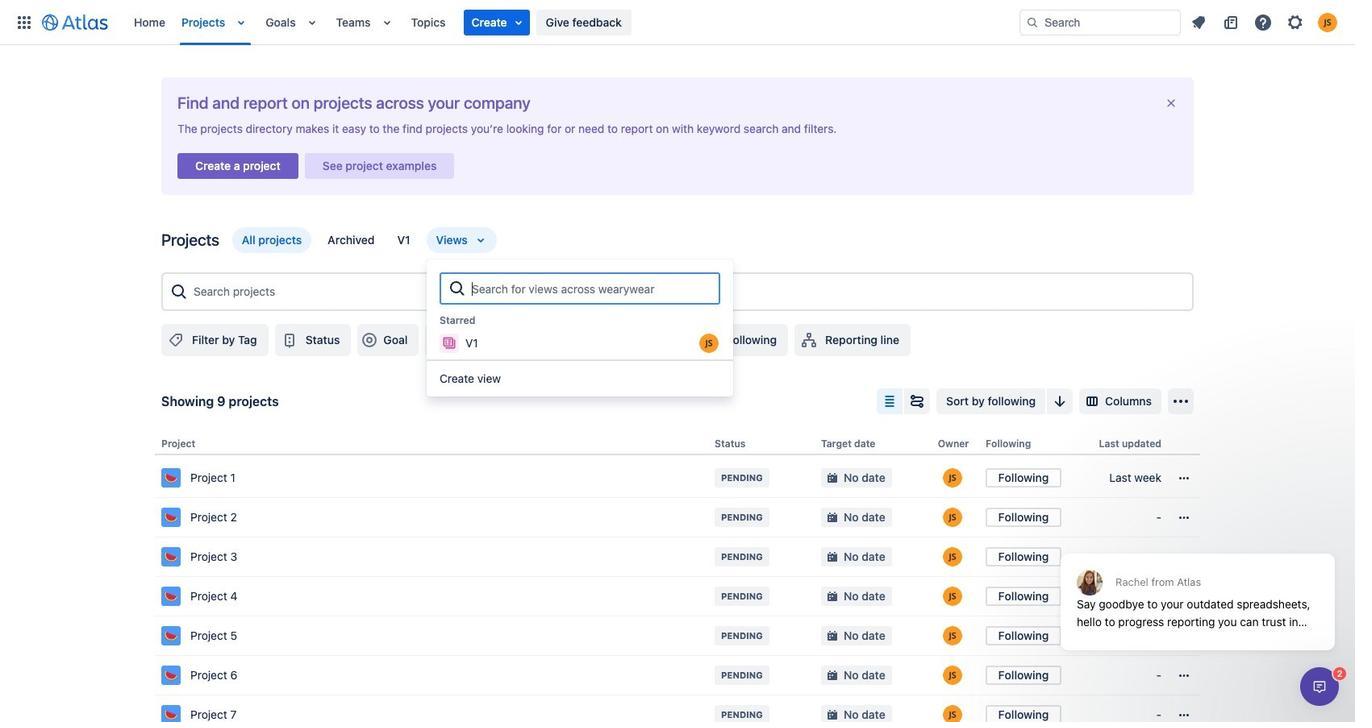 Task type: locate. For each thing, give the bounding box(es) containing it.
dialog
[[1053, 515, 1343, 663], [1300, 668, 1339, 707]]

list item
[[463, 9, 530, 35]]

None search field
[[1020, 9, 1181, 35]]

reverse sort order image
[[1050, 392, 1070, 411]]

Search projects field
[[189, 277, 1186, 306]]

search image
[[1026, 16, 1039, 29]]

display as list image
[[880, 392, 899, 411]]

account image
[[1318, 13, 1337, 32]]

1 vertical spatial dialog
[[1300, 668, 1339, 707]]

close banner image
[[1165, 97, 1178, 110]]

tag image
[[166, 331, 186, 350]]

1 horizontal spatial list
[[1184, 9, 1345, 35]]

0 vertical spatial dialog
[[1053, 515, 1343, 663]]

list
[[126, 0, 1020, 45], [1184, 9, 1345, 35]]

banner
[[0, 0, 1355, 45]]



Task type: vqa. For each thing, say whether or not it's contained in the screenshot.
Open Intercom Messenger image
no



Task type: describe. For each thing, give the bounding box(es) containing it.
Search field
[[1020, 9, 1181, 35]]

status image
[[280, 331, 299, 350]]

Search for views across wearywear field
[[467, 277, 712, 300]]

list item inside list
[[463, 9, 530, 35]]

0 horizontal spatial list
[[126, 0, 1020, 45]]

following image
[[701, 331, 720, 350]]

display as timeline image
[[908, 392, 927, 411]]

settings image
[[1286, 13, 1305, 32]]

notifications image
[[1189, 13, 1208, 32]]

help image
[[1253, 13, 1273, 32]]

top element
[[10, 0, 1020, 45]]

switch to... image
[[15, 13, 34, 32]]

search projects image
[[169, 282, 189, 302]]

search for views across wearywear image
[[448, 279, 467, 298]]



